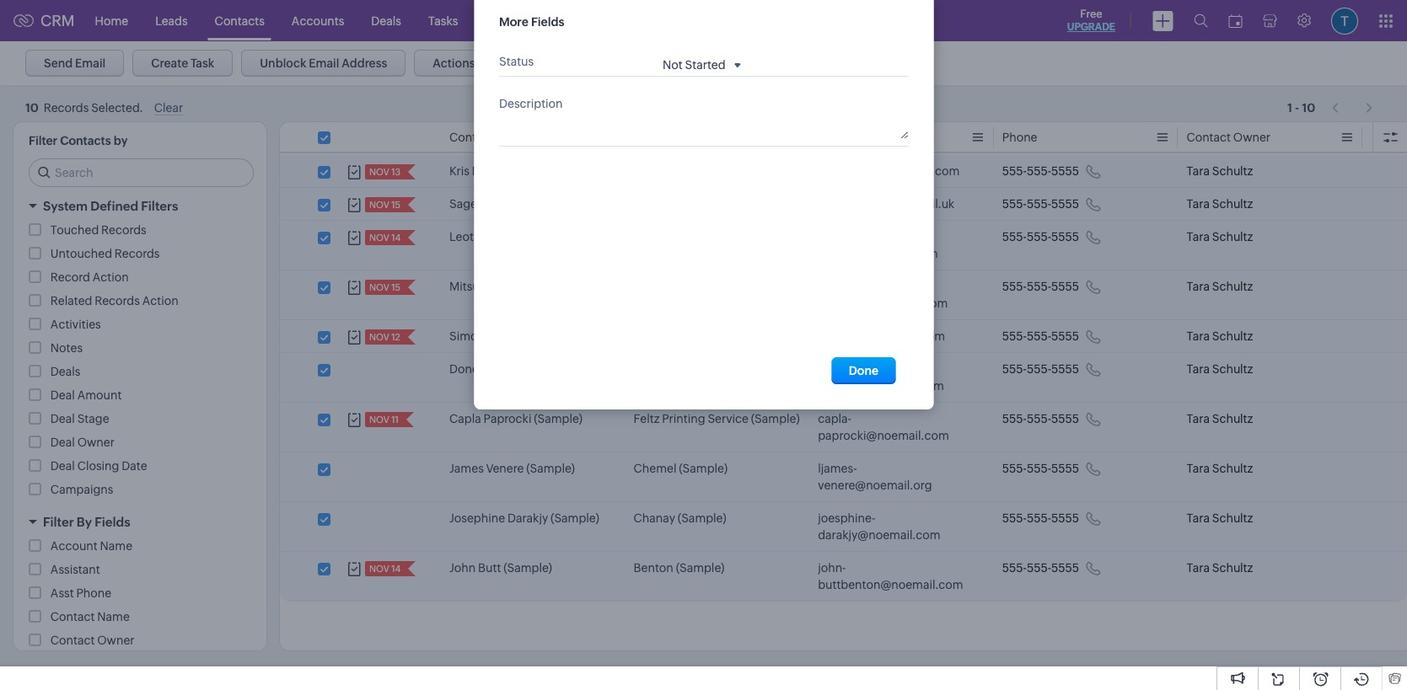 Task type: vqa. For each thing, say whether or not it's contained in the screenshot.


Task type: describe. For each thing, give the bounding box(es) containing it.
contacts inside contacts link
[[215, 14, 265, 27]]

upgrade
[[1068, 21, 1116, 33]]

send
[[44, 57, 73, 70]]

free upgrade
[[1068, 8, 1116, 33]]

feltz printing service (sample)
[[634, 412, 800, 426]]

untouched
[[50, 247, 112, 261]]

2 vertical spatial owner
[[97, 634, 135, 648]]

feltz
[[634, 412, 660, 426]]

not
[[663, 58, 683, 72]]

foller- donette@noemail.com
[[818, 363, 945, 393]]

filter for filter by fields
[[43, 515, 74, 530]]

tasks link
[[415, 0, 472, 41]]

home
[[95, 14, 128, 27]]

5555 for john- buttbenton@noemail.com
[[1052, 562, 1080, 575]]

15 for mitsue
[[391, 283, 401, 293]]

(sample) for james venere (sample)
[[526, 462, 575, 476]]

9 tara schultz from the top
[[1187, 512, 1253, 525]]

chemel
[[634, 462, 677, 476]]

nov 15 for mitsue tollner (sample)
[[369, 283, 401, 293]]

deal for deal owner
[[50, 436, 75, 450]]

send email
[[44, 57, 106, 70]]

john- buttbenton@noemail.com link
[[818, 560, 969, 594]]

fields inside dropdown button
[[95, 515, 130, 530]]

6 schultz from the top
[[1213, 363, 1253, 376]]

clear
[[154, 101, 183, 115]]

(sample) for capla paprocki (sample)
[[534, 412, 583, 426]]

6 555-555-5555 from the top
[[1003, 363, 1080, 376]]

nov 14 link for leota
[[365, 230, 403, 245]]

sage-
[[818, 197, 848, 211]]

system
[[43, 199, 88, 213]]

leota- dilliard@noemail.com
[[818, 230, 938, 261]]

deal for deal stage
[[50, 412, 75, 426]]

schultz for sage-wieser@noemail.uk
[[1213, 197, 1253, 211]]

1 vertical spatial contact owner
[[50, 634, 135, 648]]

capla
[[450, 412, 481, 426]]

foller-
[[818, 363, 850, 376]]

(sample) for mitsue tollner (sample)
[[529, 280, 577, 294]]

home link
[[81, 0, 142, 41]]

asst phone
[[50, 587, 111, 601]]

amount
[[77, 389, 122, 402]]

tollner-
[[818, 280, 857, 294]]

1 for 2nd navigation from the bottom of the page
[[1288, 97, 1293, 111]]

kris
[[450, 164, 470, 178]]

8 5555 from the top
[[1052, 462, 1080, 476]]

nov for john butt (sample)
[[369, 564, 390, 574]]

6 5555 from the top
[[1052, 363, 1080, 376]]

1 navigation from the top
[[1324, 92, 1382, 116]]

555-555-5555 for capla- paprocki@noemail.com
[[1003, 412, 1080, 426]]

josephine darakjy (sample) link
[[450, 510, 600, 527]]

nov for sage wieser (sample)
[[369, 200, 390, 210]]

555-555-5555 for tollner- morlong@noemail.com
[[1003, 280, 1080, 294]]

(sample) for simon morasca (sample)
[[537, 330, 585, 343]]

(sample) for donette foller (sample)
[[529, 363, 578, 376]]

kris marrier (sample) link
[[450, 163, 563, 180]]

tollner- morlong@noemail.com
[[818, 280, 948, 310]]

leota dilliard (sample)
[[450, 230, 572, 244]]

deals link
[[358, 0, 415, 41]]

sage-wieser@noemail.uk link
[[818, 196, 955, 213]]

15 for sage
[[391, 200, 401, 210]]

1 vertical spatial account name
[[50, 540, 132, 553]]

nov for mitsue tollner (sample)
[[369, 283, 390, 293]]

8 schultz from the top
[[1213, 462, 1253, 476]]

wieser
[[480, 197, 517, 211]]

555-555-5555 for leota- dilliard@noemail.com
[[1003, 230, 1080, 244]]

sage wieser (sample)
[[450, 197, 568, 211]]

john-
[[818, 562, 846, 575]]

leota- dilliard@noemail.com link
[[818, 229, 969, 262]]

email for send
[[75, 57, 106, 70]]

name down the "filter by fields" dropdown button
[[100, 540, 132, 553]]

(sample) right benton
[[676, 562, 725, 575]]

simonm@noemail.com
[[818, 330, 946, 343]]

0 vertical spatial create task
[[499, 20, 591, 40]]

9 tara from the top
[[1187, 512, 1210, 525]]

nov 14 for leota dilliard (sample)
[[369, 233, 401, 243]]

schultz for simonm@noemail.com
[[1213, 330, 1253, 343]]

0 horizontal spatial contact name
[[50, 611, 130, 624]]

mitsue tollner (sample) link
[[450, 278, 577, 295]]

date
[[122, 460, 147, 473]]

unblock email address
[[260, 57, 387, 70]]

donette foller (sample)
[[450, 363, 578, 376]]

meetings
[[485, 14, 536, 27]]

status
[[499, 55, 534, 69]]

records
[[44, 101, 89, 115]]

tara for simonm@noemail.com
[[1187, 330, 1210, 343]]

deal for deal amount
[[50, 389, 75, 402]]

benton (sample)
[[634, 562, 725, 575]]

nov 11 link
[[365, 412, 401, 428]]

5555 for leota- dilliard@noemail.com
[[1052, 230, 1080, 244]]

leads link
[[142, 0, 201, 41]]

record action
[[50, 271, 129, 284]]

mitsue tollner (sample)
[[450, 280, 577, 294]]

tollner- morlong@noemail.com link
[[818, 278, 969, 312]]

nov 12
[[369, 332, 400, 342]]

josephine darakjy (sample)
[[450, 512, 600, 525]]

chanay
[[634, 512, 676, 525]]

(sample) for john butt (sample)
[[504, 562, 552, 575]]

more fields
[[499, 15, 565, 29]]

sage wieser (sample) link
[[450, 196, 568, 213]]

james
[[450, 462, 484, 476]]

capla- paprocki@noemail.com
[[818, 412, 950, 443]]

1 vertical spatial phone
[[76, 587, 111, 601]]

feltz printing service (sample) link
[[634, 411, 800, 428]]

tara for tollner- morlong@noemail.com
[[1187, 280, 1210, 294]]

selected.
[[91, 101, 143, 115]]

record
[[50, 271, 90, 284]]

unblock
[[260, 57, 307, 70]]

system defined filters button
[[13, 191, 267, 221]]

1 horizontal spatial phone
[[1003, 131, 1038, 144]]

8 555-555-5555 from the top
[[1003, 462, 1080, 476]]

task inside create task button
[[191, 57, 214, 70]]

tara for krismarrier@noemail.com
[[1187, 164, 1210, 178]]

1 horizontal spatial action
[[142, 294, 179, 308]]

related
[[50, 294, 92, 308]]

0 horizontal spatial contacts
[[60, 134, 111, 148]]

sage-wieser@noemail.uk
[[818, 197, 955, 211]]

simon morasca (sample)
[[450, 330, 585, 343]]

tara for capla- paprocki@noemail.com
[[1187, 412, 1210, 426]]

chemel (sample)
[[634, 462, 728, 476]]

555-555-5555 for john- buttbenton@noemail.com
[[1003, 562, 1080, 575]]

records for touched
[[101, 224, 147, 237]]

krismarrier@noemail.com
[[818, 164, 960, 178]]

campaigns
[[50, 483, 113, 497]]

by
[[114, 134, 128, 148]]

kris marrier (sample)
[[450, 164, 563, 178]]

defined
[[90, 199, 138, 213]]

leota-
[[818, 230, 849, 244]]

description
[[499, 97, 563, 111]]

1 horizontal spatial deals
[[371, 14, 401, 27]]

mitsue
[[450, 280, 486, 294]]

5555 for krismarrier@noemail.com
[[1052, 164, 1080, 178]]

name down the asst phone
[[97, 611, 130, 624]]

meetings link
[[472, 0, 550, 41]]

nov 15 for sage wieser (sample)
[[369, 200, 401, 210]]

5555 for capla- paprocki@noemail.com
[[1052, 412, 1080, 426]]

nov for simon morasca (sample)
[[369, 332, 390, 342]]

sage
[[450, 197, 477, 211]]

8 tara schultz from the top
[[1187, 462, 1253, 476]]

tara schultz for capla- paprocki@noemail.com
[[1187, 412, 1253, 426]]

joesphine- darakjy@noemail.com
[[818, 512, 941, 542]]

(sample) for kris marrier (sample)
[[514, 164, 563, 178]]

tollner
[[489, 280, 526, 294]]

tara for sage-wieser@noemail.uk
[[1187, 197, 1210, 211]]



Task type: locate. For each thing, give the bounding box(es) containing it.
unblock email address button
[[241, 50, 406, 77]]

14 down 13
[[391, 233, 401, 243]]

donette foller (sample) link
[[450, 361, 578, 378]]

john
[[450, 562, 476, 575]]

contact name
[[450, 131, 529, 144], [50, 611, 130, 624]]

7 nov from the top
[[369, 564, 390, 574]]

nov 15 down nov 13
[[369, 200, 401, 210]]

nov 15 link for sage
[[365, 197, 402, 213]]

deal left stage at the left of page
[[50, 412, 75, 426]]

schultz for john- buttbenton@noemail.com
[[1213, 562, 1253, 575]]

1 nov 15 from the top
[[369, 200, 401, 210]]

free
[[1081, 8, 1103, 20]]

3 tara from the top
[[1187, 230, 1210, 244]]

started
[[685, 58, 726, 72]]

2 tara from the top
[[1187, 197, 1210, 211]]

schultz for leota- dilliard@noemail.com
[[1213, 230, 1253, 244]]

name up kris marrier (sample)
[[496, 131, 529, 144]]

0 vertical spatial fields
[[531, 15, 565, 29]]

4 tara schultz from the top
[[1187, 280, 1253, 294]]

contact name up the marrier
[[450, 131, 529, 144]]

1 horizontal spatial contact owner
[[1187, 131, 1271, 144]]

account name down filter by fields
[[50, 540, 132, 553]]

(sample) right chemel
[[679, 462, 728, 476]]

1 vertical spatial nov 14 link
[[365, 562, 403, 577]]

benton (sample) link
[[634, 560, 725, 577]]

action up related records action
[[92, 271, 129, 284]]

deals
[[371, 14, 401, 27], [50, 365, 80, 379]]

1 nov 14 from the top
[[369, 233, 401, 243]]

5555 for sage-wieser@noemail.uk
[[1052, 197, 1080, 211]]

tasks
[[428, 14, 458, 27]]

0 vertical spatial account
[[634, 131, 681, 144]]

send email button
[[25, 50, 124, 77]]

3 nov from the top
[[369, 233, 390, 243]]

0 vertical spatial filter
[[29, 134, 57, 148]]

(sample) right venere
[[526, 462, 575, 476]]

14 for john
[[391, 564, 401, 574]]

0 vertical spatial records
[[101, 224, 147, 237]]

fields right 'more'
[[531, 15, 565, 29]]

Search text field
[[30, 159, 253, 186]]

navigation
[[1324, 92, 1382, 116], [1324, 95, 1382, 120]]

1 vertical spatial create task
[[151, 57, 214, 70]]

nov for kris marrier (sample)
[[369, 167, 390, 177]]

wieser@noemail.uk
[[848, 197, 955, 211]]

2 1 from the top
[[1288, 101, 1293, 114]]

10 for 2nd navigation from the bottom of the page
[[1303, 97, 1316, 111]]

nov
[[369, 167, 390, 177], [369, 200, 390, 210], [369, 233, 390, 243], [369, 283, 390, 293], [369, 332, 390, 342], [369, 415, 390, 425], [369, 564, 390, 574]]

system defined filters
[[43, 199, 178, 213]]

nov 14 link for john
[[365, 562, 403, 577]]

2 schultz from the top
[[1213, 197, 1253, 211]]

1 horizontal spatial contact name
[[450, 131, 529, 144]]

donette@noemail.com
[[818, 380, 945, 393]]

assistant
[[50, 563, 100, 577]]

2 nov 15 from the top
[[369, 283, 401, 293]]

actions
[[433, 57, 475, 70]]

1 tara from the top
[[1187, 164, 1210, 178]]

0 vertical spatial nov 15 link
[[365, 197, 402, 213]]

owner
[[1234, 131, 1271, 144], [77, 436, 115, 450], [97, 634, 135, 648]]

contacts
[[215, 14, 265, 27], [60, 134, 111, 148]]

james venere (sample) link
[[450, 461, 575, 477]]

create task button
[[133, 50, 233, 77]]

john- buttbenton@noemail.com
[[818, 562, 964, 592]]

morlong@noemail.com
[[818, 297, 948, 310]]

deals down the 'notes'
[[50, 365, 80, 379]]

simon
[[450, 330, 485, 343]]

1 1 from the top
[[1288, 97, 1293, 111]]

1 555-555-5555 from the top
[[1003, 164, 1080, 178]]

10 555-555-5555 from the top
[[1003, 562, 1080, 575]]

2 555-555-5555 from the top
[[1003, 197, 1080, 211]]

schultz for capla- paprocki@noemail.com
[[1213, 412, 1253, 426]]

0 vertical spatial nov 14 link
[[365, 230, 403, 245]]

2 5555 from the top
[[1052, 197, 1080, 211]]

555-555-5555
[[1003, 164, 1080, 178], [1003, 197, 1080, 211], [1003, 230, 1080, 244], [1003, 280, 1080, 294], [1003, 330, 1080, 343], [1003, 363, 1080, 376], [1003, 412, 1080, 426], [1003, 462, 1080, 476], [1003, 512, 1080, 525], [1003, 562, 1080, 575]]

filter left the by
[[43, 515, 74, 530]]

1
[[1288, 97, 1293, 111], [1288, 101, 1293, 114]]

capla-
[[818, 412, 852, 426]]

6 nov from the top
[[369, 415, 390, 425]]

email inside button
[[75, 57, 106, 70]]

schultz for tollner- morlong@noemail.com
[[1213, 280, 1253, 294]]

1 vertical spatial contacts
[[60, 134, 111, 148]]

0 horizontal spatial task
[[191, 57, 214, 70]]

1 horizontal spatial contacts
[[215, 14, 265, 27]]

0 vertical spatial create
[[499, 20, 553, 40]]

chanay (sample)
[[634, 512, 727, 525]]

Not Started field
[[663, 57, 741, 72]]

1 nov from the top
[[369, 167, 390, 177]]

2 15 from the top
[[391, 283, 401, 293]]

2 vertical spatial records
[[95, 294, 140, 308]]

(sample) down all
[[514, 164, 563, 178]]

accounts link
[[278, 0, 358, 41]]

0 vertical spatial contact name
[[450, 131, 529, 144]]

email left address
[[309, 57, 339, 70]]

nov 14 link down nov 13 link on the top of page
[[365, 230, 403, 245]]

create up status
[[499, 20, 553, 40]]

contact
[[450, 131, 494, 144], [1187, 131, 1231, 144], [50, 611, 95, 624], [50, 634, 95, 648]]

9 5555 from the top
[[1052, 512, 1080, 525]]

1 vertical spatial task
[[191, 57, 214, 70]]

tara schultz for tollner- morlong@noemail.com
[[1187, 280, 1253, 294]]

filter inside dropdown button
[[43, 515, 74, 530]]

1 5555 from the top
[[1052, 164, 1080, 178]]

2 - from the top
[[1296, 101, 1300, 114]]

1 vertical spatial filter
[[43, 515, 74, 530]]

1 vertical spatial nov 15 link
[[365, 280, 402, 295]]

nov 15 link for mitsue
[[365, 280, 402, 295]]

capla paprocki (sample)
[[450, 412, 583, 426]]

nov 14 left john
[[369, 564, 401, 574]]

9 schultz from the top
[[1213, 512, 1253, 525]]

nov 15 up nov 12
[[369, 283, 401, 293]]

555-555-5555 for sage-wieser@noemail.uk
[[1003, 197, 1080, 211]]

contacts link
[[201, 0, 278, 41]]

3 tara schultz from the top
[[1187, 230, 1253, 244]]

row group containing kris marrier (sample)
[[280, 155, 1408, 602]]

nov 14 for john butt (sample)
[[369, 564, 401, 574]]

0 horizontal spatial phone
[[76, 587, 111, 601]]

email up the krismarrier@noemail.com link
[[818, 131, 848, 144]]

email for unblock
[[309, 57, 339, 70]]

nov 14 link left john
[[365, 562, 403, 577]]

tara schultz for krismarrier@noemail.com
[[1187, 164, 1253, 178]]

5555 for tollner- morlong@noemail.com
[[1052, 280, 1080, 294]]

create inside button
[[151, 57, 188, 70]]

contact name down the asst phone
[[50, 611, 130, 624]]

14 left john
[[391, 564, 401, 574]]

not started
[[663, 58, 726, 72]]

0 horizontal spatial contact owner
[[50, 634, 135, 648]]

calls
[[563, 14, 590, 27]]

1 deal from the top
[[50, 389, 75, 402]]

create task inside button
[[151, 57, 214, 70]]

deal up "deal stage"
[[50, 389, 75, 402]]

None button
[[832, 358, 896, 385]]

(sample) right "foller" at left
[[529, 363, 578, 376]]

records down defined in the left of the page
[[101, 224, 147, 237]]

5555 for simonm@noemail.com
[[1052, 330, 1080, 343]]

1 vertical spatial fields
[[95, 515, 130, 530]]

(sample) right service
[[751, 412, 800, 426]]

create task
[[499, 20, 591, 40], [151, 57, 214, 70]]

action down untouched records
[[142, 294, 179, 308]]

2 14 from the top
[[391, 564, 401, 574]]

email inside "button"
[[309, 57, 339, 70]]

account down not
[[634, 131, 681, 144]]

None text field
[[499, 123, 908, 139]]

paprocki@noemail.com
[[818, 429, 950, 443]]

4 nov from the top
[[369, 283, 390, 293]]

0 horizontal spatial account
[[50, 540, 98, 553]]

foller- donette@noemail.com link
[[818, 361, 969, 395]]

5 nov from the top
[[369, 332, 390, 342]]

nov 15 link down nov 13 link on the top of page
[[365, 197, 402, 213]]

ljames- venere@noemail.org
[[818, 462, 933, 493]]

deal for deal closing date
[[50, 460, 75, 473]]

1 vertical spatial nov 14
[[369, 564, 401, 574]]

0 vertical spatial 14
[[391, 233, 401, 243]]

1 vertical spatial nov 15
[[369, 283, 401, 293]]

1 vertical spatial records
[[115, 247, 160, 261]]

2 nov 14 link from the top
[[365, 562, 403, 577]]

6 tara schultz from the top
[[1187, 363, 1253, 376]]

7 schultz from the top
[[1213, 412, 1253, 426]]

1 nov 15 link from the top
[[365, 197, 402, 213]]

capla- paprocki@noemail.com link
[[818, 411, 969, 445]]

tara schultz for simonm@noemail.com
[[1187, 330, 1253, 343]]

0 horizontal spatial email
[[75, 57, 106, 70]]

1 horizontal spatial account name
[[634, 131, 716, 144]]

0 vertical spatial account name
[[634, 131, 716, 144]]

morasca
[[487, 330, 534, 343]]

(sample) right wieser on the top of the page
[[520, 197, 568, 211]]

task down leads link in the left top of the page
[[191, 57, 214, 70]]

venere
[[486, 462, 524, 476]]

1 horizontal spatial fields
[[531, 15, 565, 29]]

(sample) right the morasca
[[537, 330, 585, 343]]

0 horizontal spatial create
[[151, 57, 188, 70]]

task right 'more'
[[557, 20, 591, 40]]

15 down 13
[[391, 200, 401, 210]]

tara schultz for john- buttbenton@noemail.com
[[1187, 562, 1253, 575]]

ljames- venere@noemail.org link
[[818, 461, 969, 494]]

deals up address
[[371, 14, 401, 27]]

deal stage
[[50, 412, 109, 426]]

2 horizontal spatial email
[[818, 131, 848, 144]]

create down leads at the left top
[[151, 57, 188, 70]]

deal amount
[[50, 389, 122, 402]]

1 horizontal spatial email
[[309, 57, 339, 70]]

3 555-555-5555 from the top
[[1003, 230, 1080, 244]]

nov 14 down nov 13
[[369, 233, 401, 243]]

(sample) for sage wieser (sample)
[[520, 197, 568, 211]]

tara schultz for leota- dilliard@noemail.com
[[1187, 230, 1253, 244]]

nov 15
[[369, 200, 401, 210], [369, 283, 401, 293]]

10 tara from the top
[[1187, 562, 1210, 575]]

fields
[[531, 15, 565, 29], [95, 515, 130, 530]]

0 vertical spatial 15
[[391, 200, 401, 210]]

1 vertical spatial create
[[151, 57, 188, 70]]

4 tara from the top
[[1187, 280, 1210, 294]]

james venere (sample)
[[450, 462, 575, 476]]

12
[[391, 332, 400, 342]]

tara for leota- dilliard@noemail.com
[[1187, 230, 1210, 244]]

account name down not
[[634, 131, 716, 144]]

nov 13
[[369, 167, 401, 177]]

10 5555 from the top
[[1052, 562, 1080, 575]]

dilliard@noemail.com
[[818, 247, 938, 261]]

7 tara from the top
[[1187, 412, 1210, 426]]

(sample) right chanay
[[678, 512, 727, 525]]

account up assistant
[[50, 540, 98, 553]]

4 555-555-5555 from the top
[[1003, 280, 1080, 294]]

calls link
[[550, 0, 603, 41]]

nov 14
[[369, 233, 401, 243], [369, 564, 401, 574]]

filters
[[141, 199, 178, 213]]

simonm@noemail.com link
[[818, 328, 946, 345]]

1 vertical spatial account
[[50, 540, 98, 553]]

filter by fields
[[43, 515, 130, 530]]

buttbenton@noemail.com
[[818, 579, 964, 592]]

1 horizontal spatial create
[[499, 20, 553, 40]]

5 555-555-5555 from the top
[[1003, 330, 1080, 343]]

0 horizontal spatial fields
[[95, 515, 130, 530]]

(sample) right butt
[[504, 562, 552, 575]]

2 nov 15 link from the top
[[365, 280, 402, 295]]

0 horizontal spatial create task
[[151, 57, 214, 70]]

deal down "deal stage"
[[50, 436, 75, 450]]

email right send
[[75, 57, 106, 70]]

dilliard
[[483, 230, 521, 244]]

(sample) right tollner
[[529, 280, 577, 294]]

1 schultz from the top
[[1213, 164, 1253, 178]]

nov 14 link
[[365, 230, 403, 245], [365, 562, 403, 577]]

tara
[[1187, 164, 1210, 178], [1187, 197, 1210, 211], [1187, 230, 1210, 244], [1187, 280, 1210, 294], [1187, 330, 1210, 343], [1187, 363, 1210, 376], [1187, 412, 1210, 426], [1187, 462, 1210, 476], [1187, 512, 1210, 525], [1187, 562, 1210, 575]]

touched records
[[50, 224, 147, 237]]

1 vertical spatial action
[[142, 294, 179, 308]]

notes
[[50, 342, 83, 355]]

1 - 10
[[1288, 97, 1316, 111], [1288, 101, 1316, 114]]

leads
[[155, 14, 188, 27]]

nov 15 link up nov 12 link
[[365, 280, 402, 295]]

printing
[[662, 412, 706, 426]]

0 horizontal spatial action
[[92, 271, 129, 284]]

by
[[77, 515, 92, 530]]

tara schultz
[[1187, 164, 1253, 178], [1187, 197, 1253, 211], [1187, 230, 1253, 244], [1187, 280, 1253, 294], [1187, 330, 1253, 343], [1187, 363, 1253, 376], [1187, 412, 1253, 426], [1187, 462, 1253, 476], [1187, 512, 1253, 525], [1187, 562, 1253, 575]]

10 tara schultz from the top
[[1187, 562, 1253, 575]]

records down record action
[[95, 294, 140, 308]]

schultz for krismarrier@noemail.com
[[1213, 164, 1253, 178]]

tara schultz for sage-wieser@noemail.uk
[[1187, 197, 1253, 211]]

0 horizontal spatial deals
[[50, 365, 80, 379]]

records down touched records
[[115, 247, 160, 261]]

nov for leota dilliard (sample)
[[369, 233, 390, 243]]

benton
[[634, 562, 674, 575]]

9 555-555-5555 from the top
[[1003, 512, 1080, 525]]

2 navigation from the top
[[1324, 95, 1382, 120]]

nov 13 link
[[365, 164, 403, 180]]

closing
[[77, 460, 119, 473]]

leota
[[450, 230, 480, 244]]

0 vertical spatial owner
[[1234, 131, 1271, 144]]

-
[[1296, 97, 1300, 111], [1296, 101, 1300, 114]]

more
[[499, 15, 529, 29]]

1 vertical spatial contact name
[[50, 611, 130, 624]]

4 schultz from the top
[[1213, 280, 1253, 294]]

(sample) right 'darakjy' on the bottom left of page
[[551, 512, 600, 525]]

1 vertical spatial owner
[[77, 436, 115, 450]]

filter for filter contacts by
[[29, 134, 57, 148]]

10 for 2nd navigation from the top
[[1303, 101, 1316, 114]]

nov for capla paprocki (sample)
[[369, 415, 390, 425]]

4 5555 from the top
[[1052, 280, 1080, 294]]

7 5555 from the top
[[1052, 412, 1080, 426]]

1 vertical spatial deals
[[50, 365, 80, 379]]

7 555-555-5555 from the top
[[1003, 412, 1080, 426]]

3 deal from the top
[[50, 436, 75, 450]]

name down not started
[[683, 131, 716, 144]]

1 15 from the top
[[391, 200, 401, 210]]

2 tara schultz from the top
[[1187, 197, 1253, 211]]

deal closing date
[[50, 460, 147, 473]]

5 tara from the top
[[1187, 330, 1210, 343]]

4 deal from the top
[[50, 460, 75, 473]]

account
[[634, 131, 681, 144], [50, 540, 98, 553]]

1 horizontal spatial account
[[634, 131, 681, 144]]

0 vertical spatial contacts
[[215, 14, 265, 27]]

1 vertical spatial 14
[[391, 564, 401, 574]]

1 1 - 10 from the top
[[1288, 97, 1316, 111]]

1 14 from the top
[[391, 233, 401, 243]]

filter down records
[[29, 134, 57, 148]]

3 schultz from the top
[[1213, 230, 1253, 244]]

14 for leota
[[391, 233, 401, 243]]

(sample) right "paprocki"
[[534, 412, 583, 426]]

asst
[[50, 587, 74, 601]]

fields right the by
[[95, 515, 130, 530]]

1 tara schultz from the top
[[1187, 164, 1253, 178]]

555-
[[1003, 164, 1027, 178], [1027, 164, 1052, 178], [1003, 197, 1027, 211], [1027, 197, 1052, 211], [1003, 230, 1027, 244], [1027, 230, 1052, 244], [1003, 280, 1027, 294], [1027, 280, 1052, 294], [1003, 330, 1027, 343], [1027, 330, 1052, 343], [1003, 363, 1027, 376], [1027, 363, 1052, 376], [1003, 412, 1027, 426], [1027, 412, 1052, 426], [1003, 462, 1027, 476], [1027, 462, 1052, 476], [1003, 512, 1027, 525], [1027, 512, 1052, 525], [1003, 562, 1027, 575], [1027, 562, 1052, 575]]

1 vertical spatial 15
[[391, 283, 401, 293]]

2 deal from the top
[[50, 412, 75, 426]]

tara for john- buttbenton@noemail.com
[[1187, 562, 1210, 575]]

15 up 12
[[391, 283, 401, 293]]

1 horizontal spatial create task
[[499, 20, 591, 40]]

7 tara schultz from the top
[[1187, 412, 1253, 426]]

5 schultz from the top
[[1213, 330, 1253, 343]]

2 nov 14 from the top
[[369, 564, 401, 574]]

row group
[[280, 155, 1408, 602]]

(sample) right dilliard
[[523, 230, 572, 244]]

filter by fields button
[[13, 508, 267, 537]]

contacts down '10 records selected.'
[[60, 134, 111, 148]]

5 5555 from the top
[[1052, 330, 1080, 343]]

555-555-5555 for krismarrier@noemail.com
[[1003, 164, 1080, 178]]

1 horizontal spatial task
[[557, 20, 591, 40]]

(sample) for josephine darakjy (sample)
[[551, 512, 600, 525]]

555-555-5555 for simonm@noemail.com
[[1003, 330, 1080, 343]]

0 vertical spatial nov 14
[[369, 233, 401, 243]]

1 - from the top
[[1296, 97, 1300, 111]]

6 tara from the top
[[1187, 363, 1210, 376]]

0 horizontal spatial account name
[[50, 540, 132, 553]]

deal up campaigns
[[50, 460, 75, 473]]

0 vertical spatial phone
[[1003, 131, 1038, 144]]

0 vertical spatial action
[[92, 271, 129, 284]]

butt
[[478, 562, 501, 575]]

8 tara from the top
[[1187, 462, 1210, 476]]

0 vertical spatial task
[[557, 20, 591, 40]]

0 vertical spatial contact owner
[[1187, 131, 1271, 144]]

contacts up unblock
[[215, 14, 265, 27]]

2 nov from the top
[[369, 200, 390, 210]]

capla paprocki (sample) link
[[450, 411, 583, 428]]

5 tara schultz from the top
[[1187, 330, 1253, 343]]

0 vertical spatial deals
[[371, 14, 401, 27]]

10 schultz from the top
[[1213, 562, 1253, 575]]

(sample) for leota dilliard (sample)
[[523, 230, 572, 244]]

records for related
[[95, 294, 140, 308]]

2 1 - 10 from the top
[[1288, 101, 1316, 114]]

1 for 2nd navigation from the top
[[1288, 101, 1293, 114]]

records for untouched
[[115, 247, 160, 261]]

1 nov 14 link from the top
[[365, 230, 403, 245]]

stage
[[77, 412, 109, 426]]

3 5555 from the top
[[1052, 230, 1080, 244]]

action
[[92, 271, 129, 284], [142, 294, 179, 308]]

0 vertical spatial nov 15
[[369, 200, 401, 210]]



